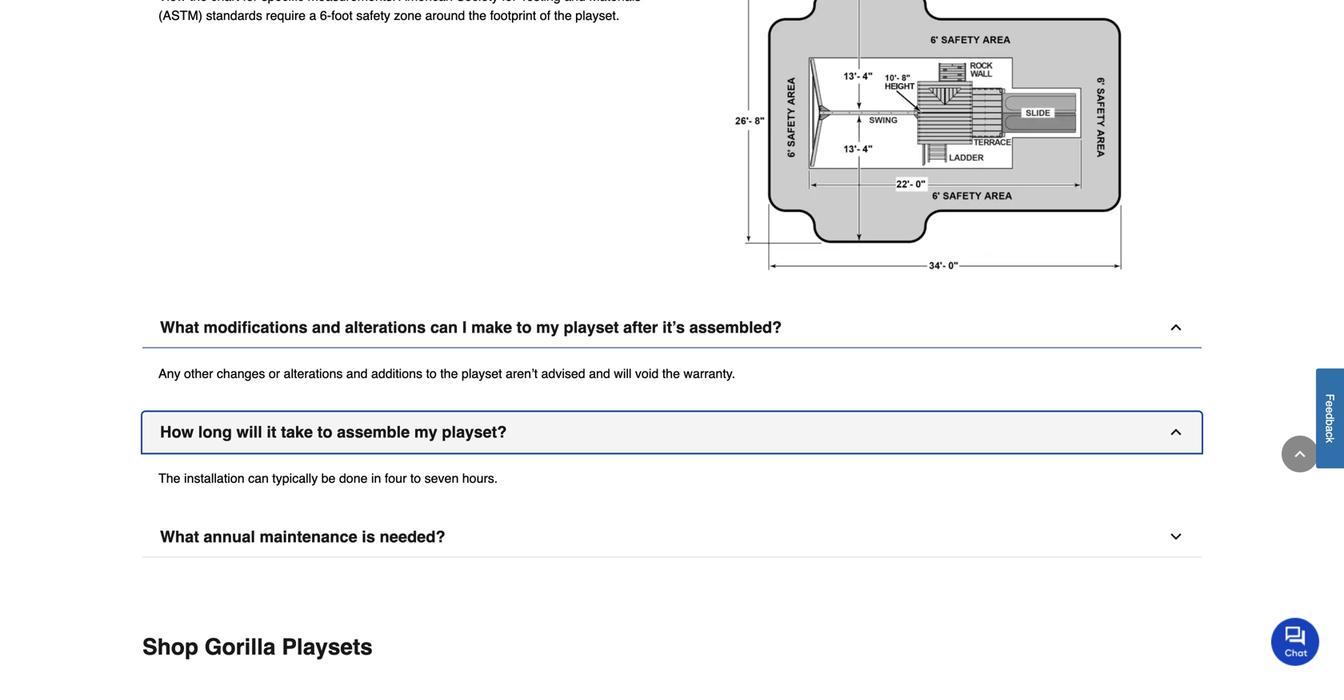 Task type: locate. For each thing, give the bounding box(es) containing it.
around
[[425, 8, 465, 23]]

e up b
[[1324, 408, 1337, 414]]

installation
[[184, 471, 245, 486]]

1 vertical spatial will
[[236, 423, 262, 442]]

2 for from the left
[[502, 0, 517, 4]]

to
[[517, 318, 532, 337], [426, 366, 437, 381], [317, 423, 333, 442], [410, 471, 421, 486]]

b
[[1324, 420, 1337, 426]]

chevron up image inside how long will it take to assemble my playset? button
[[1168, 424, 1184, 440]]

playset?
[[442, 423, 507, 442]]

alterations up additions
[[345, 318, 426, 337]]

2 what from the top
[[160, 528, 199, 546]]

1 vertical spatial my
[[414, 423, 438, 442]]

additions
[[371, 366, 423, 381]]

playset for the
[[462, 366, 502, 381]]

1 what from the top
[[160, 318, 199, 337]]

the
[[190, 0, 207, 4], [469, 8, 487, 23], [554, 8, 572, 23], [440, 366, 458, 381], [662, 366, 680, 381]]

other
[[184, 366, 213, 381]]

0 horizontal spatial my
[[414, 423, 438, 442]]

playset left after
[[564, 318, 619, 337]]

how long will it take to assemble my playset? button
[[142, 412, 1202, 453]]

0 vertical spatial playset
[[564, 318, 619, 337]]

chevron up image
[[1168, 424, 1184, 440], [1292, 447, 1308, 463]]

and inside button
[[312, 318, 341, 337]]

1 horizontal spatial my
[[536, 318, 559, 337]]

0 horizontal spatial will
[[236, 423, 262, 442]]

what for what annual maintenance is needed?
[[160, 528, 199, 546]]

0 horizontal spatial can
[[248, 471, 269, 486]]

can left i
[[430, 318, 458, 337]]

e up d
[[1324, 401, 1337, 408]]

f e e d b a c k button
[[1316, 369, 1344, 469]]

will inside button
[[236, 423, 262, 442]]

f e e d b a c k
[[1324, 394, 1337, 444]]

0 vertical spatial my
[[536, 318, 559, 337]]

can left typically
[[248, 471, 269, 486]]

my up advised
[[536, 318, 559, 337]]

will left it
[[236, 423, 262, 442]]

for up standards
[[243, 0, 258, 4]]

an image showing the required space for a playset installation. image
[[672, 0, 1186, 276]]

the right of
[[554, 8, 572, 23]]

view the chart for specific measurements. american society for testing and materials (astm) standards require a 6-foot safety zone around the footprint of the playset.
[[158, 0, 641, 23]]

what inside "button"
[[160, 528, 199, 546]]

1 horizontal spatial alterations
[[345, 318, 426, 337]]

the down what modifications and alterations can i make to my playset after it's assembled?
[[440, 366, 458, 381]]

how
[[160, 423, 194, 442]]

playset inside button
[[564, 318, 619, 337]]

alterations right or
[[284, 366, 343, 381]]

the
[[158, 471, 181, 486]]

0 horizontal spatial chevron up image
[[1168, 424, 1184, 440]]

for up footprint
[[502, 0, 517, 4]]

any other changes or alterations and additions to the playset aren't advised and will void the warranty.
[[158, 366, 735, 381]]

aren't
[[506, 366, 538, 381]]

the installation can typically be done in four to seven hours.
[[158, 471, 498, 486]]

be
[[321, 471, 336, 486]]

1 vertical spatial a
[[1324, 426, 1337, 432]]

will left void
[[614, 366, 632, 381]]

1 horizontal spatial a
[[1324, 426, 1337, 432]]

and
[[564, 0, 586, 4], [312, 318, 341, 337], [346, 366, 368, 381], [589, 366, 610, 381]]

1 vertical spatial what
[[160, 528, 199, 546]]

scroll to top element
[[1282, 436, 1319, 473]]

can
[[430, 318, 458, 337], [248, 471, 269, 486]]

1 horizontal spatial can
[[430, 318, 458, 337]]

for
[[243, 0, 258, 4], [502, 0, 517, 4]]

0 vertical spatial what
[[160, 318, 199, 337]]

is
[[362, 528, 375, 546]]

what up any
[[160, 318, 199, 337]]

0 vertical spatial alterations
[[345, 318, 426, 337]]

0 horizontal spatial a
[[309, 8, 316, 23]]

what inside button
[[160, 318, 199, 337]]

and right modifications
[[312, 318, 341, 337]]

and right advised
[[589, 366, 610, 381]]

a
[[309, 8, 316, 23], [1324, 426, 1337, 432]]

playsets
[[282, 635, 373, 660]]

chevron up image
[[1168, 320, 1184, 336]]

to right take
[[317, 423, 333, 442]]

1 vertical spatial chevron up image
[[1292, 447, 1308, 463]]

will
[[614, 366, 632, 381], [236, 423, 262, 442]]

1 vertical spatial alterations
[[284, 366, 343, 381]]

shop
[[142, 635, 198, 660]]

a left the 6- on the top left of page
[[309, 8, 316, 23]]

and up the playset.
[[564, 0, 586, 4]]

what modifications and alterations can i make to my playset after it's assembled? button
[[142, 308, 1202, 348]]

1 horizontal spatial playset
[[564, 318, 619, 337]]

0 vertical spatial will
[[614, 366, 632, 381]]

a up k
[[1324, 426, 1337, 432]]

0 vertical spatial can
[[430, 318, 458, 337]]

1 horizontal spatial for
[[502, 0, 517, 4]]

0 vertical spatial chevron up image
[[1168, 424, 1184, 440]]

what for what modifications and alterations can i make to my playset after it's assembled?
[[160, 318, 199, 337]]

any
[[158, 366, 181, 381]]

playset
[[564, 318, 619, 337], [462, 366, 502, 381]]

0 vertical spatial a
[[309, 8, 316, 23]]

my
[[536, 318, 559, 337], [414, 423, 438, 442]]

what left annual
[[160, 528, 199, 546]]

0 horizontal spatial playset
[[462, 366, 502, 381]]

e
[[1324, 401, 1337, 408], [1324, 408, 1337, 414]]

my left playset?
[[414, 423, 438, 442]]

playset left aren't
[[462, 366, 502, 381]]

1 horizontal spatial will
[[614, 366, 632, 381]]

take
[[281, 423, 313, 442]]

0 horizontal spatial for
[[243, 0, 258, 4]]

alterations
[[345, 318, 426, 337], [284, 366, 343, 381]]

1 vertical spatial playset
[[462, 366, 502, 381]]

and left additions
[[346, 366, 368, 381]]

a inside 'button'
[[1324, 426, 1337, 432]]

what
[[160, 318, 199, 337], [160, 528, 199, 546]]

four
[[385, 471, 407, 486]]

done
[[339, 471, 368, 486]]

needed?
[[380, 528, 446, 546]]

safety
[[356, 8, 390, 23]]

shop gorilla playsets
[[142, 635, 373, 660]]

annual
[[204, 528, 255, 546]]

typically
[[272, 471, 318, 486]]

standards
[[206, 8, 262, 23]]

playset for my
[[564, 318, 619, 337]]

1 horizontal spatial chevron up image
[[1292, 447, 1308, 463]]

assembled?
[[690, 318, 782, 337]]



Task type: describe. For each thing, give the bounding box(es) containing it.
a inside view the chart for specific measurements. american society for testing and materials (astm) standards require a 6-foot safety zone around the footprint of the playset.
[[309, 8, 316, 23]]

c
[[1324, 432, 1337, 438]]

chevron down image
[[1168, 529, 1184, 545]]

long
[[198, 423, 232, 442]]

advised
[[541, 366, 585, 381]]

footprint
[[490, 8, 536, 23]]

playset.
[[575, 8, 620, 23]]

f
[[1324, 394, 1337, 401]]

the down society
[[469, 8, 487, 23]]

to right make
[[517, 318, 532, 337]]

maintenance
[[260, 528, 357, 546]]

void
[[635, 366, 659, 381]]

it
[[267, 423, 277, 442]]

d
[[1324, 414, 1337, 420]]

alterations inside button
[[345, 318, 426, 337]]

after
[[623, 318, 658, 337]]

testing
[[520, 0, 561, 4]]

materials
[[589, 0, 641, 4]]

6-
[[320, 8, 331, 23]]

view
[[158, 0, 186, 4]]

to right four
[[410, 471, 421, 486]]

in
[[371, 471, 381, 486]]

american
[[399, 0, 453, 4]]

what annual maintenance is needed?
[[160, 528, 446, 546]]

1 for from the left
[[243, 0, 258, 4]]

what annual maintenance is needed? button
[[142, 517, 1202, 558]]

how long will it take to assemble my playset?
[[160, 423, 507, 442]]

assemble
[[337, 423, 410, 442]]

1 e from the top
[[1324, 401, 1337, 408]]

k
[[1324, 438, 1337, 444]]

specific
[[261, 0, 304, 4]]

(astm)
[[158, 8, 203, 23]]

foot
[[331, 8, 353, 23]]

what modifications and alterations can i make to my playset after it's assembled?
[[160, 318, 782, 337]]

to right additions
[[426, 366, 437, 381]]

the right void
[[662, 366, 680, 381]]

it's
[[663, 318, 685, 337]]

changes
[[217, 366, 265, 381]]

make
[[471, 318, 512, 337]]

and inside view the chart for specific measurements. american society for testing and materials (astm) standards require a 6-foot safety zone around the footprint of the playset.
[[564, 0, 586, 4]]

of
[[540, 8, 551, 23]]

measurements.
[[308, 0, 396, 4]]

hours.
[[462, 471, 498, 486]]

chat invite button image
[[1272, 618, 1320, 667]]

can inside button
[[430, 318, 458, 337]]

society
[[456, 0, 498, 4]]

gorilla
[[205, 635, 276, 660]]

chevron up image inside scroll to top element
[[1292, 447, 1308, 463]]

0 horizontal spatial alterations
[[284, 366, 343, 381]]

2 e from the top
[[1324, 408, 1337, 414]]

i
[[462, 318, 467, 337]]

1 vertical spatial can
[[248, 471, 269, 486]]

zone
[[394, 8, 422, 23]]

the up (astm)
[[190, 0, 207, 4]]

modifications
[[204, 318, 308, 337]]

seven
[[425, 471, 459, 486]]

or
[[269, 366, 280, 381]]

warranty.
[[684, 366, 735, 381]]

require
[[266, 8, 306, 23]]

chart
[[211, 0, 239, 4]]



Task type: vqa. For each thing, say whether or not it's contained in the screenshot.
d
yes



